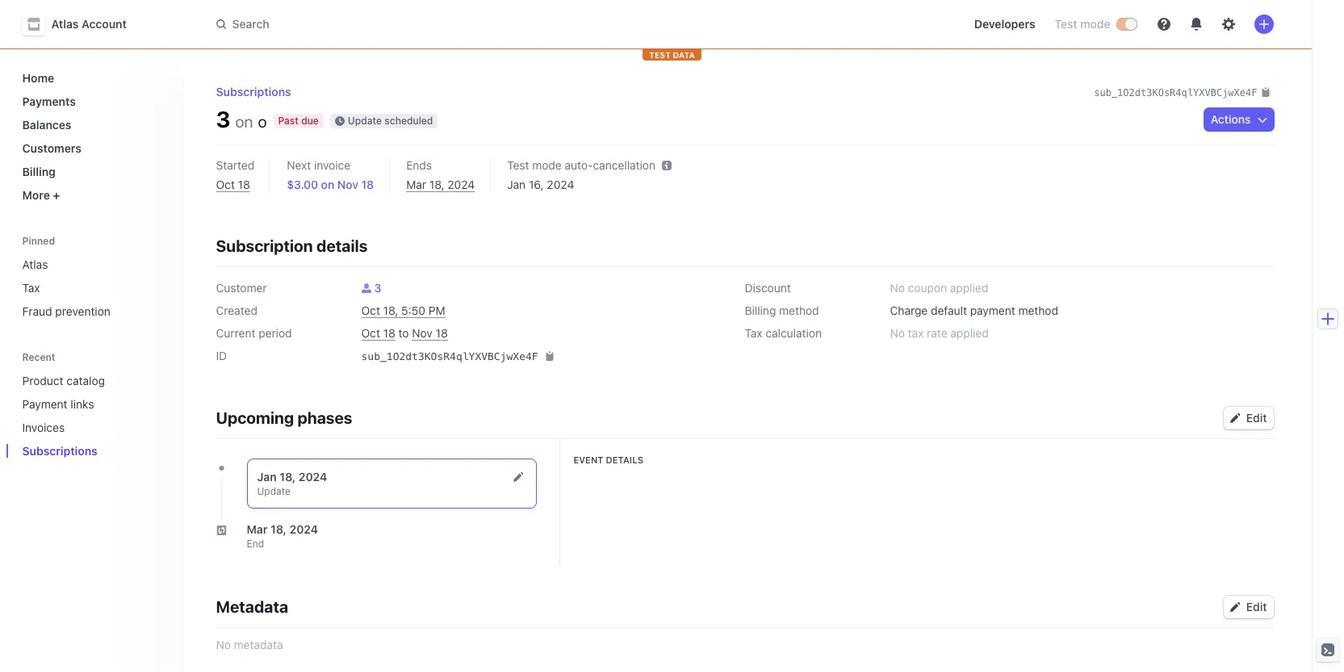 Task type: describe. For each thing, give the bounding box(es) containing it.
developers
[[975, 17, 1036, 31]]

oct inside started oct 18
[[216, 178, 235, 191]]

oct 18 to nov 18
[[361, 326, 448, 340]]

oct 18, 5:50 pm
[[361, 304, 446, 317]]

0 vertical spatial subscriptions link
[[216, 85, 291, 99]]

ends
[[406, 158, 432, 172]]

catalog
[[67, 374, 105, 388]]

pm
[[429, 304, 446, 317]]

home link
[[16, 65, 171, 91]]

tax link
[[16, 275, 171, 301]]

+
[[53, 188, 60, 202]]

oct 18, 5:50 pm button
[[361, 303, 446, 319]]

18, for mar 18, 2024 end
[[271, 523, 287, 536]]

developers link
[[968, 11, 1042, 37]]

18, for oct 18, 5:50 pm
[[383, 304, 399, 317]]

fraud prevention
[[22, 305, 111, 318]]

details for event details
[[606, 455, 644, 465]]

billing method
[[745, 304, 820, 317]]

$3.00
[[287, 178, 318, 191]]

test mode auto-cancellation
[[507, 158, 656, 172]]

jan 18, 2024
[[257, 470, 327, 484]]

atlas account
[[51, 17, 127, 31]]

payments link
[[16, 88, 171, 115]]

notifications image
[[1190, 18, 1203, 31]]

payment links
[[22, 397, 94, 411]]

recent navigation links element
[[6, 344, 184, 464]]

update for update scheduled
[[348, 115, 382, 127]]

sub_1o2dt3kosr4qlyxvbcjwxe4f button
[[1095, 84, 1271, 100]]

charge default payment method
[[891, 304, 1059, 317]]

update scheduled
[[348, 115, 433, 127]]

no metadata
[[216, 638, 283, 652]]

svg image
[[1258, 115, 1268, 125]]

current period
[[216, 326, 292, 340]]

3 for 3
[[374, 281, 382, 295]]

16,
[[529, 178, 544, 191]]

jan for jan 16, 2024
[[507, 178, 526, 191]]

details for subscription details
[[317, 237, 368, 255]]

fraud prevention link
[[16, 298, 171, 325]]

upcoming
[[216, 409, 294, 427]]

more +
[[22, 188, 60, 202]]

upcoming phases
[[216, 409, 353, 427]]

svg image for metadata
[[1231, 603, 1241, 612]]

calculation
[[766, 326, 822, 340]]

default
[[931, 304, 968, 317]]

product catalog
[[22, 374, 105, 388]]

help image
[[1158, 18, 1171, 31]]

oct for oct 18, 5:50 pm
[[361, 304, 380, 317]]

svg image for upcoming phases
[[1231, 414, 1241, 423]]

discount
[[745, 281, 791, 295]]

2024 for mar 18, 2024 end
[[290, 523, 318, 536]]

edit link for upcoming phases
[[1224, 407, 1274, 430]]

auto-
[[565, 158, 593, 172]]

tax for tax
[[22, 281, 40, 295]]

phases
[[298, 409, 353, 427]]

test for test mode auto-cancellation
[[507, 158, 529, 172]]

test mode
[[1055, 17, 1111, 31]]

past
[[278, 115, 299, 127]]

data
[[673, 50, 695, 60]]

2024 for jan 18, 2024
[[299, 470, 327, 484]]

fraud
[[22, 305, 52, 318]]

0 vertical spatial applied
[[951, 281, 989, 295]]

started oct 18
[[216, 158, 255, 191]]

payment
[[971, 304, 1016, 317]]

settings image
[[1223, 18, 1235, 31]]

o
[[258, 112, 267, 131]]

links
[[71, 397, 94, 411]]

more
[[22, 188, 50, 202]]

no for no tax rate applied
[[891, 326, 905, 340]]

search
[[232, 17, 269, 31]]

no coupon applied
[[891, 281, 989, 295]]

18 inside "next invoice $3.00 on nov 18"
[[362, 178, 374, 191]]

1 vertical spatial applied
[[951, 326, 989, 340]]

current
[[216, 326, 256, 340]]

18 inside started oct 18
[[238, 178, 250, 191]]

1 horizontal spatial subscriptions
[[216, 85, 291, 99]]

actions button
[[1205, 108, 1274, 131]]

3 for 3 on o
[[216, 106, 231, 132]]

metadata
[[216, 598, 288, 616]]

18 left to
[[383, 326, 396, 340]]

2024 for jan 16, 2024
[[547, 178, 575, 191]]

product catalog link
[[16, 368, 148, 394]]

no for no coupon applied
[[891, 281, 905, 295]]

charge
[[891, 304, 928, 317]]

mar 18, 2024 button
[[406, 177, 475, 193]]

18, for jan 18, 2024
[[280, 470, 296, 484]]

no tax rate applied
[[891, 326, 989, 340]]

mar inside the ends mar 18, 2024
[[406, 178, 427, 191]]

1 vertical spatial oct 18 button
[[361, 326, 396, 342]]

invoices
[[22, 421, 65, 435]]

period
[[259, 326, 292, 340]]

id
[[216, 349, 227, 363]]

cancellation
[[593, 158, 656, 172]]

atlas account button
[[22, 13, 143, 36]]

next invoice $3.00 on nov 18
[[287, 158, 374, 191]]

3 on o
[[216, 106, 267, 132]]

18 down pm
[[436, 326, 448, 340]]

to
[[399, 326, 409, 340]]



Task type: locate. For each thing, give the bounding box(es) containing it.
tax
[[908, 326, 924, 340]]

0 vertical spatial mode
[[1081, 17, 1111, 31]]

oct inside button
[[361, 304, 380, 317]]

1 vertical spatial svg image
[[1231, 603, 1241, 612]]

0 vertical spatial sub_1o2dt3kosr4qlyxvbcjwxe4f
[[1095, 87, 1258, 99]]

1 vertical spatial sub_1o2dt3kosr4qlyxvbcjwxe4f
[[361, 351, 538, 363]]

1 vertical spatial subscriptions link
[[16, 438, 148, 464]]

1 svg image from the top
[[1231, 414, 1241, 423]]

product
[[22, 374, 63, 388]]

18, inside the mar 18, 2024 end
[[271, 523, 287, 536]]

nov 18 button
[[412, 326, 448, 342]]

details down "next invoice $3.00 on nov 18"
[[317, 237, 368, 255]]

subscriptions inside recent element
[[22, 444, 97, 458]]

actions
[[1211, 112, 1252, 126]]

3 left o
[[216, 106, 231, 132]]

0 vertical spatial subscriptions
[[216, 85, 291, 99]]

rate
[[927, 326, 948, 340]]

atlas link
[[16, 251, 171, 278]]

1 horizontal spatial nov
[[412, 326, 433, 340]]

1 horizontal spatial 3
[[374, 281, 382, 295]]

1 horizontal spatial mode
[[1081, 17, 1111, 31]]

started
[[216, 158, 255, 172]]

tax inside pinned element
[[22, 281, 40, 295]]

billing up more +
[[22, 165, 56, 179]]

on inside "next invoice $3.00 on nov 18"
[[321, 178, 335, 191]]

18, inside the ends mar 18, 2024
[[430, 178, 445, 191]]

oct 18 button
[[216, 177, 250, 193], [361, 326, 396, 342]]

Search search field
[[206, 9, 662, 39]]

0 vertical spatial details
[[317, 237, 368, 255]]

1 vertical spatial billing
[[745, 304, 777, 317]]

1 horizontal spatial oct 18 button
[[361, 326, 396, 342]]

oct 18 button down started
[[216, 177, 250, 193]]

0 vertical spatial nov
[[338, 178, 359, 191]]

on left o
[[235, 112, 253, 131]]

0 vertical spatial 3
[[216, 106, 231, 132]]

jan
[[507, 178, 526, 191], [257, 470, 277, 484]]

5:50
[[402, 304, 426, 317]]

mode left 'help' image
[[1081, 17, 1111, 31]]

created
[[216, 304, 258, 317]]

mode up jan 16, 2024
[[533, 158, 562, 172]]

0 vertical spatial tax
[[22, 281, 40, 295]]

1 vertical spatial edit
[[1247, 600, 1268, 614]]

1 vertical spatial nov
[[412, 326, 433, 340]]

1 vertical spatial no
[[891, 326, 905, 340]]

0 vertical spatial oct
[[216, 178, 235, 191]]

subscriptions
[[216, 85, 291, 99], [22, 444, 97, 458]]

2 svg image from the top
[[1231, 603, 1241, 612]]

update down jan 18, 2024 at bottom
[[257, 485, 291, 498]]

metadata
[[234, 638, 283, 652]]

details
[[317, 237, 368, 255], [606, 455, 644, 465]]

1 vertical spatial tax
[[745, 326, 763, 340]]

0 vertical spatial no
[[891, 281, 905, 295]]

1 vertical spatial on
[[321, 178, 335, 191]]

0 horizontal spatial jan
[[257, 470, 277, 484]]

update for update
[[257, 485, 291, 498]]

0 horizontal spatial mar
[[247, 523, 268, 536]]

subscriptions link down invoices
[[16, 438, 148, 464]]

0 vertical spatial edit link
[[1224, 407, 1274, 430]]

18,
[[430, 178, 445, 191], [383, 304, 399, 317], [280, 470, 296, 484], [271, 523, 287, 536]]

coupon
[[908, 281, 948, 295]]

2 vertical spatial oct
[[361, 326, 380, 340]]

billing for billing method
[[745, 304, 777, 317]]

oct down started
[[216, 178, 235, 191]]

1 horizontal spatial mar
[[406, 178, 427, 191]]

update
[[348, 115, 382, 127], [257, 485, 291, 498]]

customer
[[216, 281, 267, 295]]

0 horizontal spatial update
[[257, 485, 291, 498]]

atlas for atlas account
[[51, 17, 79, 31]]

tax
[[22, 281, 40, 295], [745, 326, 763, 340]]

details right event
[[606, 455, 644, 465]]

event details
[[574, 455, 644, 465]]

recent
[[22, 351, 55, 363]]

0 vertical spatial on
[[235, 112, 253, 131]]

atlas for atlas
[[22, 258, 48, 271]]

0 horizontal spatial mode
[[533, 158, 562, 172]]

oct up oct 18 to nov 18
[[361, 304, 380, 317]]

pinned navigation links element
[[16, 228, 174, 325]]

0 vertical spatial oct 18 button
[[216, 177, 250, 193]]

edit for metadata
[[1247, 600, 1268, 614]]

nov right to
[[412, 326, 433, 340]]

customers link
[[16, 135, 171, 162]]

2024 inside the mar 18, 2024 end
[[290, 523, 318, 536]]

tax calculation
[[745, 326, 822, 340]]

subscription
[[216, 237, 313, 255]]

1 method from the left
[[780, 304, 820, 317]]

subscriptions down invoices
[[22, 444, 97, 458]]

edit link for metadata
[[1224, 596, 1274, 619]]

18, inside button
[[383, 304, 399, 317]]

0 vertical spatial atlas
[[51, 17, 79, 31]]

subscriptions up 3 on o
[[216, 85, 291, 99]]

due
[[301, 115, 319, 127]]

jan down upcoming
[[257, 470, 277, 484]]

sub_1o2dt3kosr4qlyxvbcjwxe4f up actions
[[1095, 87, 1258, 99]]

subscription details
[[216, 237, 368, 255]]

atlas left account
[[51, 17, 79, 31]]

tax down billing method
[[745, 326, 763, 340]]

mode for test mode
[[1081, 17, 1111, 31]]

update left scheduled
[[348, 115, 382, 127]]

oct
[[216, 178, 235, 191], [361, 304, 380, 317], [361, 326, 380, 340]]

on down invoice
[[321, 178, 335, 191]]

2024 down phases
[[299, 470, 327, 484]]

1 horizontal spatial update
[[348, 115, 382, 127]]

2024
[[448, 178, 475, 191], [547, 178, 575, 191], [299, 470, 327, 484], [290, 523, 318, 536]]

1 horizontal spatial on
[[321, 178, 335, 191]]

customers
[[22, 141, 82, 155]]

svg image
[[1231, 414, 1241, 423], [1231, 603, 1241, 612]]

home
[[22, 71, 54, 85]]

0 vertical spatial jan
[[507, 178, 526, 191]]

subscriptions link
[[216, 85, 291, 99], [16, 438, 148, 464]]

method
[[780, 304, 820, 317], [1019, 304, 1059, 317]]

mode
[[1081, 17, 1111, 31], [533, 158, 562, 172]]

billing for billing
[[22, 165, 56, 179]]

test
[[650, 50, 671, 60]]

0 horizontal spatial details
[[317, 237, 368, 255]]

recent element
[[6, 368, 184, 464]]

18, left the 5:50
[[383, 304, 399, 317]]

1 vertical spatial test
[[507, 158, 529, 172]]

oct left to
[[361, 326, 380, 340]]

3 up oct 18, 5:50 pm
[[374, 281, 382, 295]]

payment
[[22, 397, 67, 411]]

end
[[247, 538, 264, 550]]

0 horizontal spatial method
[[780, 304, 820, 317]]

jan left 16, at the left top of the page
[[507, 178, 526, 191]]

0 vertical spatial svg image
[[1231, 414, 1241, 423]]

mar
[[406, 178, 427, 191], [247, 523, 268, 536]]

1 horizontal spatial jan
[[507, 178, 526, 191]]

18, down upcoming phases
[[280, 470, 296, 484]]

18 down started
[[238, 178, 250, 191]]

1 edit link from the top
[[1224, 407, 1274, 430]]

atlas down pinned
[[22, 258, 48, 271]]

method up calculation
[[780, 304, 820, 317]]

1 edit from the top
[[1247, 411, 1268, 425]]

tax for tax calculation
[[745, 326, 763, 340]]

invoice
[[314, 158, 351, 172]]

test right developers
[[1055, 17, 1078, 31]]

1 horizontal spatial sub_1o2dt3kosr4qlyxvbcjwxe4f
[[1095, 87, 1258, 99]]

2024 down jan 18, 2024 at bottom
[[290, 523, 318, 536]]

0 vertical spatial 3 link
[[216, 106, 231, 132]]

jan for jan 18, 2024
[[257, 470, 277, 484]]

1 horizontal spatial 3 link
[[361, 280, 382, 296]]

sub_1o2dt3kosr4qlyxvbcjwxe4f inside button
[[1095, 87, 1258, 99]]

account
[[82, 17, 127, 31]]

0 horizontal spatial subscriptions link
[[16, 438, 148, 464]]

prevention
[[55, 305, 111, 318]]

0 horizontal spatial atlas
[[22, 258, 48, 271]]

core navigation links element
[[16, 65, 171, 208]]

oct for oct 18 to nov 18
[[361, 326, 380, 340]]

Search text field
[[206, 9, 662, 39]]

2024 left 16, at the left top of the page
[[448, 178, 475, 191]]

1 horizontal spatial details
[[606, 455, 644, 465]]

18, down ends
[[430, 178, 445, 191]]

billing down discount
[[745, 304, 777, 317]]

on inside 3 on o
[[235, 112, 253, 131]]

subscriptions link up 3 on o
[[216, 85, 291, 99]]

pinned
[[22, 235, 55, 247]]

invoices link
[[16, 414, 148, 441]]

no up the charge
[[891, 281, 905, 295]]

2 edit link from the top
[[1224, 596, 1274, 619]]

1 horizontal spatial subscriptions link
[[216, 85, 291, 99]]

edit link
[[1224, 407, 1274, 430], [1224, 596, 1274, 619]]

1 vertical spatial subscriptions
[[22, 444, 97, 458]]

1 horizontal spatial tax
[[745, 326, 763, 340]]

1 vertical spatial 3 link
[[361, 280, 382, 296]]

0 horizontal spatial sub_1o2dt3kosr4qlyxvbcjwxe4f
[[361, 351, 538, 363]]

18 right $3.00 at the left
[[362, 178, 374, 191]]

0 horizontal spatial oct 18 button
[[216, 177, 250, 193]]

3 link left o
[[216, 106, 231, 132]]

mar up end
[[247, 523, 268, 536]]

tax up fraud
[[22, 281, 40, 295]]

atlas inside atlas "link"
[[22, 258, 48, 271]]

scheduled
[[385, 115, 433, 127]]

0 horizontal spatial subscriptions
[[22, 444, 97, 458]]

mar inside the mar 18, 2024 end
[[247, 523, 268, 536]]

payments
[[22, 95, 76, 108]]

1 vertical spatial update
[[257, 485, 291, 498]]

payment links link
[[16, 391, 148, 418]]

pinned element
[[16, 251, 171, 325]]

2 method from the left
[[1019, 304, 1059, 317]]

1 horizontal spatial method
[[1019, 304, 1059, 317]]

billing inside core navigation links element
[[22, 165, 56, 179]]

1 vertical spatial jan
[[257, 470, 277, 484]]

ends mar 18, 2024
[[406, 158, 475, 191]]

1 vertical spatial mar
[[247, 523, 268, 536]]

0 horizontal spatial billing
[[22, 165, 56, 179]]

applied
[[951, 281, 989, 295], [951, 326, 989, 340]]

1 vertical spatial 3
[[374, 281, 382, 295]]

no left tax
[[891, 326, 905, 340]]

event
[[574, 455, 604, 465]]

1 vertical spatial edit link
[[1224, 596, 1274, 619]]

2 edit from the top
[[1247, 600, 1268, 614]]

jan 16, 2024
[[507, 178, 575, 191]]

mode for test mode auto-cancellation
[[533, 158, 562, 172]]

edit for upcoming phases
[[1247, 411, 1268, 425]]

0 horizontal spatial tax
[[22, 281, 40, 295]]

test for test mode
[[1055, 17, 1078, 31]]

balances link
[[16, 111, 171, 138]]

1 horizontal spatial atlas
[[51, 17, 79, 31]]

0 horizontal spatial on
[[235, 112, 253, 131]]

on
[[235, 112, 253, 131], [321, 178, 335, 191]]

mar 18, 2024 end
[[247, 523, 318, 550]]

2024 inside the ends mar 18, 2024
[[448, 178, 475, 191]]

balances
[[22, 118, 71, 132]]

0 horizontal spatial nov
[[338, 178, 359, 191]]

1 vertical spatial atlas
[[22, 258, 48, 271]]

3 link up oct 18, 5:50 pm
[[361, 280, 382, 296]]

1 vertical spatial oct
[[361, 304, 380, 317]]

test up 16, at the left top of the page
[[507, 158, 529, 172]]

edit
[[1247, 411, 1268, 425], [1247, 600, 1268, 614]]

0 horizontal spatial 3
[[216, 106, 231, 132]]

1 vertical spatial mode
[[533, 158, 562, 172]]

billing link
[[16, 158, 171, 185]]

0 vertical spatial update
[[348, 115, 382, 127]]

3
[[216, 106, 231, 132], [374, 281, 382, 295]]

past due
[[278, 115, 319, 127]]

1 vertical spatial details
[[606, 455, 644, 465]]

1 horizontal spatial billing
[[745, 304, 777, 317]]

sub_1o2dt3kosr4qlyxvbcjwxe4f down 'nov 18' button
[[361, 351, 538, 363]]

1 horizontal spatial test
[[1055, 17, 1078, 31]]

atlas
[[51, 17, 79, 31], [22, 258, 48, 271]]

applied down charge default payment method
[[951, 326, 989, 340]]

0 horizontal spatial 3 link
[[216, 106, 231, 132]]

0 horizontal spatial test
[[507, 158, 529, 172]]

oct 18 button left to
[[361, 326, 396, 342]]

test data
[[650, 50, 695, 60]]

atlas inside atlas account "button"
[[51, 17, 79, 31]]

0 vertical spatial edit
[[1247, 411, 1268, 425]]

no left metadata
[[216, 638, 231, 652]]

0 vertical spatial billing
[[22, 165, 56, 179]]

18, down jan 18, 2024 at bottom
[[271, 523, 287, 536]]

0 vertical spatial test
[[1055, 17, 1078, 31]]

nov down invoice
[[338, 178, 359, 191]]

nov inside "next invoice $3.00 on nov 18"
[[338, 178, 359, 191]]

no for no metadata
[[216, 638, 231, 652]]

mar down ends
[[406, 178, 427, 191]]

2 vertical spatial no
[[216, 638, 231, 652]]

0 vertical spatial mar
[[406, 178, 427, 191]]

method right payment
[[1019, 304, 1059, 317]]

billing
[[22, 165, 56, 179], [745, 304, 777, 317]]

2024 right 16, at the left top of the page
[[547, 178, 575, 191]]

next
[[287, 158, 311, 172]]

applied up charge default payment method
[[951, 281, 989, 295]]



Task type: vqa. For each thing, say whether or not it's contained in the screenshot.
Oct 18 button
yes



